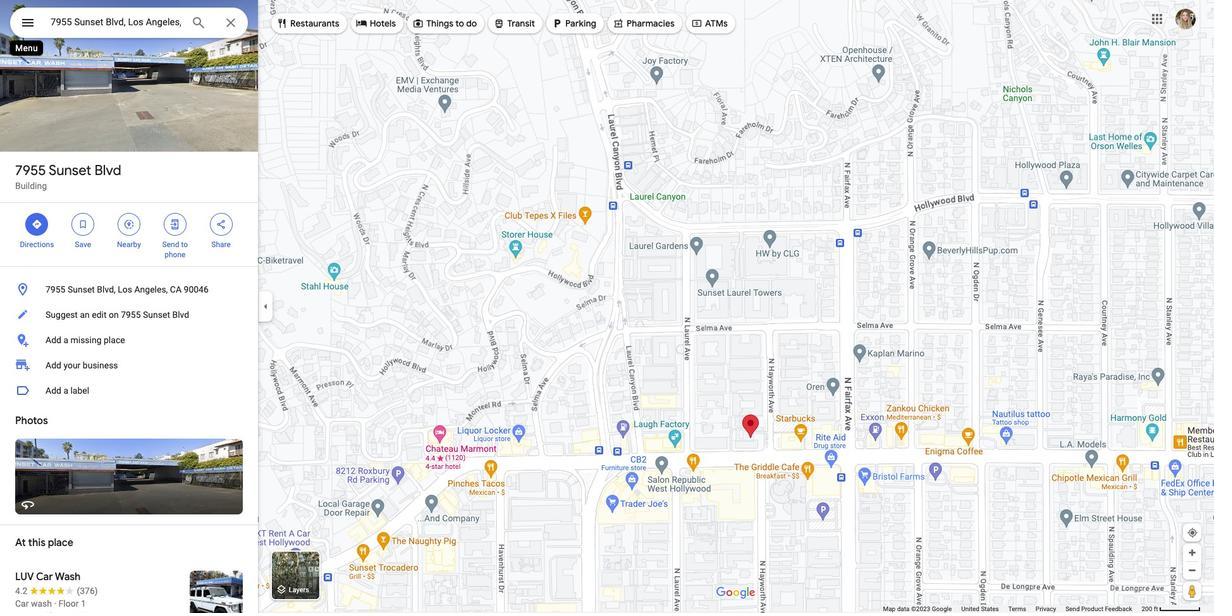 Task type: vqa. For each thing, say whether or not it's contained in the screenshot.


Task type: locate. For each thing, give the bounding box(es) containing it.
 hotels
[[356, 16, 396, 30]]

 atms
[[692, 16, 728, 30]]

 restaurants
[[277, 16, 340, 30]]

add down suggest
[[46, 335, 61, 345]]

collapse side panel image
[[259, 300, 273, 314]]

None field
[[51, 15, 181, 30]]

1 vertical spatial send
[[1066, 606, 1080, 613]]

 pharmacies
[[613, 16, 675, 30]]

a left 'missing'
[[64, 335, 68, 345]]

2 a from the top
[[64, 386, 68, 396]]

luv car wash
[[15, 571, 81, 584]]

zoom out image
[[1188, 566, 1198, 576]]

show street view coverage image
[[1184, 582, 1202, 601]]

1 vertical spatial sunset
[[68, 285, 95, 295]]

add a label
[[46, 386, 89, 396]]

add left label
[[46, 386, 61, 396]]

an
[[80, 310, 90, 320]]

0 vertical spatial sunset
[[49, 162, 91, 180]]


[[169, 218, 181, 232]]

0 horizontal spatial send
[[162, 240, 179, 249]]

a for missing
[[64, 335, 68, 345]]

blvd inside button
[[172, 310, 189, 320]]

show your location image
[[1188, 528, 1199, 539]]

0 vertical spatial car
[[36, 571, 53, 584]]

united states
[[962, 606, 1000, 613]]

1 add from the top
[[46, 335, 61, 345]]

©2023
[[912, 606, 931, 613]]

a inside button
[[64, 386, 68, 396]]

building
[[15, 181, 47, 191]]

sunset
[[49, 162, 91, 180], [68, 285, 95, 295], [143, 310, 170, 320]]

2 vertical spatial add
[[46, 386, 61, 396]]

1 vertical spatial blvd
[[172, 310, 189, 320]]

1 vertical spatial a
[[64, 386, 68, 396]]

1 vertical spatial add
[[46, 361, 61, 371]]

200 ft
[[1142, 606, 1159, 613]]

sunset for blvd,
[[68, 285, 95, 295]]

sunset for blvd
[[49, 162, 91, 180]]

send
[[162, 240, 179, 249], [1066, 606, 1080, 613]]

0 horizontal spatial car
[[15, 599, 29, 609]]

on
[[109, 310, 119, 320]]

1 horizontal spatial send
[[1066, 606, 1080, 613]]

0 horizontal spatial place
[[48, 537, 73, 550]]

7955 up suggest
[[46, 285, 65, 295]]

a inside button
[[64, 335, 68, 345]]

google maps element
[[0, 0, 1215, 614]]

send inside button
[[1066, 606, 1080, 613]]

united
[[962, 606, 980, 613]]

1 vertical spatial to
[[181, 240, 188, 249]]

add inside button
[[46, 335, 61, 345]]

send left the product at the bottom right
[[1066, 606, 1080, 613]]

united states button
[[962, 606, 1000, 614]]

 button
[[10, 8, 46, 40]]

car up 4.2 stars 376 reviews image
[[36, 571, 53, 584]]

footer inside google maps element
[[884, 606, 1142, 614]]

send up phone
[[162, 240, 179, 249]]

to left do
[[456, 18, 464, 29]]


[[31, 218, 43, 232]]

pharmacies
[[627, 18, 675, 29]]


[[356, 16, 367, 30]]

1 vertical spatial car
[[15, 599, 29, 609]]

none field inside 7955 sunset blvd, los angeles, ca 90046 field
[[51, 15, 181, 30]]

to
[[456, 18, 464, 29], [181, 240, 188, 249]]

wash
[[31, 599, 52, 609]]

0 vertical spatial send
[[162, 240, 179, 249]]

a
[[64, 335, 68, 345], [64, 386, 68, 396]]

google account: michelle dermenjian  
(michelle.dermenjian@adept.ai) image
[[1176, 9, 1197, 29]]

footer
[[884, 606, 1142, 614]]

directions
[[20, 240, 54, 249]]

map data ©2023 google
[[884, 606, 952, 613]]

sunset up 
[[49, 162, 91, 180]]

place down the on
[[104, 335, 125, 345]]

to up phone
[[181, 240, 188, 249]]

1 vertical spatial place
[[48, 537, 73, 550]]

restaurants
[[290, 18, 340, 29]]

3 add from the top
[[46, 386, 61, 396]]

0 vertical spatial place
[[104, 335, 125, 345]]

add
[[46, 335, 61, 345], [46, 361, 61, 371], [46, 386, 61, 396]]

this
[[28, 537, 46, 550]]

a left label
[[64, 386, 68, 396]]

add inside button
[[46, 386, 61, 396]]

edit
[[92, 310, 107, 320]]


[[123, 218, 135, 232]]

send inside the send to phone
[[162, 240, 179, 249]]

sunset down angeles,
[[143, 310, 170, 320]]

car down the 4.2
[[15, 599, 29, 609]]

add a missing place
[[46, 335, 125, 345]]

1 horizontal spatial to
[[456, 18, 464, 29]]

place inside button
[[104, 335, 125, 345]]

a for label
[[64, 386, 68, 396]]

google
[[932, 606, 952, 613]]

footer containing map data ©2023 google
[[884, 606, 1142, 614]]

do
[[466, 18, 477, 29]]

7955 Sunset Blvd, Los Angeles, CA 90046 field
[[10, 8, 248, 38]]

phone
[[165, 251, 186, 259]]

car
[[36, 571, 53, 584], [15, 599, 29, 609]]

0 vertical spatial a
[[64, 335, 68, 345]]

product
[[1082, 606, 1104, 613]]

0 horizontal spatial to
[[181, 240, 188, 249]]

0 vertical spatial to
[[456, 18, 464, 29]]

7955 up building
[[15, 162, 46, 180]]

0 horizontal spatial blvd
[[95, 162, 121, 180]]

7955 right the on
[[121, 310, 141, 320]]

 search field
[[10, 8, 248, 40]]

1 a from the top
[[64, 335, 68, 345]]

(376)
[[77, 587, 98, 597]]

suggest an edit on 7955 sunset blvd button
[[0, 302, 258, 328]]

actions for 7955 sunset blvd region
[[0, 203, 258, 266]]

blvd
[[95, 162, 121, 180], [172, 310, 189, 320]]

car wash · floor 1
[[15, 599, 86, 609]]

0 vertical spatial 7955
[[15, 162, 46, 180]]

0 vertical spatial blvd
[[95, 162, 121, 180]]

7955 inside 7955 sunset blvd building
[[15, 162, 46, 180]]

1 horizontal spatial blvd
[[172, 310, 189, 320]]

send product feedback button
[[1066, 606, 1133, 614]]

blvd inside 7955 sunset blvd building
[[95, 162, 121, 180]]

7955 sunset blvd main content
[[0, 0, 258, 614]]

save
[[75, 240, 91, 249]]

sunset inside 7955 sunset blvd building
[[49, 162, 91, 180]]

to inside the send to phone
[[181, 240, 188, 249]]


[[77, 218, 89, 232]]

share
[[212, 240, 231, 249]]

nearby
[[117, 240, 141, 249]]

wash
[[55, 571, 81, 584]]

1 vertical spatial 7955
[[46, 285, 65, 295]]

photos
[[15, 415, 48, 428]]

2 add from the top
[[46, 361, 61, 371]]

 things to do
[[413, 16, 477, 30]]

0 vertical spatial add
[[46, 335, 61, 345]]

 parking
[[552, 16, 597, 30]]

place right this
[[48, 537, 73, 550]]

add left your
[[46, 361, 61, 371]]

blvd,
[[97, 285, 116, 295]]


[[494, 16, 505, 30]]

1 horizontal spatial place
[[104, 335, 125, 345]]

suggest an edit on 7955 sunset blvd
[[46, 310, 189, 320]]

2 vertical spatial sunset
[[143, 310, 170, 320]]

sunset left blvd,
[[68, 285, 95, 295]]

7955
[[15, 162, 46, 180], [46, 285, 65, 295], [121, 310, 141, 320]]



Task type: describe. For each thing, give the bounding box(es) containing it.
2 vertical spatial 7955
[[121, 310, 141, 320]]

send product feedback
[[1066, 606, 1133, 613]]

7955 for blvd,
[[46, 285, 65, 295]]

add your business
[[46, 361, 118, 371]]

to inside " things to do"
[[456, 18, 464, 29]]

send for send product feedback
[[1066, 606, 1080, 613]]

states
[[982, 606, 1000, 613]]

zoom in image
[[1188, 549, 1198, 558]]

add for add your business
[[46, 361, 61, 371]]

angeles,
[[134, 285, 168, 295]]

90046
[[184, 285, 209, 295]]

transit
[[508, 18, 535, 29]]


[[552, 16, 563, 30]]

privacy button
[[1036, 606, 1057, 614]]

at
[[15, 537, 26, 550]]


[[692, 16, 703, 30]]

add a label button
[[0, 378, 258, 404]]

4.2 stars 376 reviews image
[[15, 585, 98, 598]]

4.2
[[15, 587, 27, 597]]


[[413, 16, 424, 30]]

7955 for blvd
[[15, 162, 46, 180]]

200
[[1142, 606, 1153, 613]]

ca
[[170, 285, 182, 295]]

floor
[[59, 599, 79, 609]]

send for send to phone
[[162, 240, 179, 249]]

1 horizontal spatial car
[[36, 571, 53, 584]]

add your business link
[[0, 353, 258, 378]]

missing
[[71, 335, 102, 345]]


[[216, 218, 227, 232]]

los
[[118, 285, 132, 295]]

add for add a label
[[46, 386, 61, 396]]

terms button
[[1009, 606, 1027, 614]]

atms
[[705, 18, 728, 29]]

parking
[[566, 18, 597, 29]]

send to phone
[[162, 240, 188, 259]]

7955 sunset blvd building
[[15, 162, 121, 191]]

hotels
[[370, 18, 396, 29]]

1
[[81, 599, 86, 609]]


[[20, 14, 35, 32]]

layers
[[289, 587, 309, 595]]


[[277, 16, 288, 30]]

feedback
[[1106, 606, 1133, 613]]

map
[[884, 606, 896, 613]]

add a missing place button
[[0, 328, 258, 353]]

ft
[[1155, 606, 1159, 613]]

label
[[71, 386, 89, 396]]

add for add a missing place
[[46, 335, 61, 345]]

7955 sunset blvd, los angeles, ca 90046 button
[[0, 277, 258, 302]]

 transit
[[494, 16, 535, 30]]

·
[[54, 599, 56, 609]]

terms
[[1009, 606, 1027, 613]]

business
[[83, 361, 118, 371]]

at this place
[[15, 537, 73, 550]]

data
[[898, 606, 910, 613]]

privacy
[[1036, 606, 1057, 613]]

your
[[64, 361, 81, 371]]

7955 sunset blvd, los angeles, ca 90046
[[46, 285, 209, 295]]

200 ft button
[[1142, 606, 1202, 613]]

suggest
[[46, 310, 78, 320]]


[[613, 16, 625, 30]]

things
[[427, 18, 454, 29]]

luv
[[15, 571, 34, 584]]



